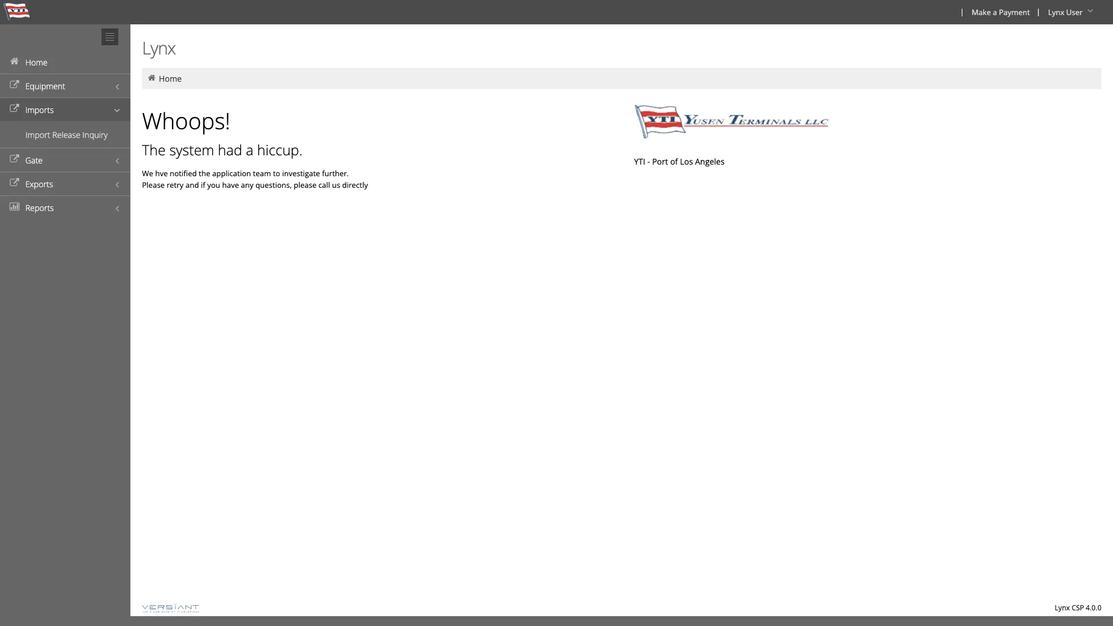 Task type: describe. For each thing, give the bounding box(es) containing it.
yti
[[634, 156, 646, 167]]

and
[[186, 180, 199, 190]]

system
[[169, 140, 214, 159]]

payment
[[999, 7, 1030, 17]]

imports link
[[0, 97, 130, 121]]

external link image for imports
[[9, 105, 20, 113]]

bar chart image
[[9, 203, 20, 211]]

whoops! the system had a hiccup.
[[142, 106, 303, 159]]

notified
[[170, 168, 197, 178]]

0 horizontal spatial home
[[25, 57, 48, 68]]

of
[[671, 156, 678, 167]]

lynx user link
[[1043, 0, 1101, 24]]

1 horizontal spatial home link
[[159, 73, 182, 84]]

further.
[[322, 168, 349, 178]]

import release inquiry
[[26, 129, 108, 140]]

import
[[26, 129, 50, 140]]

us
[[332, 180, 340, 190]]

we
[[142, 168, 153, 178]]

call
[[319, 180, 330, 190]]

4.0.0
[[1086, 603, 1102, 612]]

gate
[[25, 155, 43, 166]]

0 vertical spatial home image
[[9, 57, 20, 65]]

exports
[[25, 178, 53, 189]]

investigate
[[282, 168, 320, 178]]

imports
[[25, 104, 54, 115]]

any
[[241, 180, 254, 190]]

csp
[[1072, 603, 1085, 612]]

application
[[212, 168, 251, 178]]

import release inquiry link
[[0, 126, 130, 143]]

versiant image
[[142, 604, 199, 613]]

2 | from the left
[[1037, 6, 1041, 17]]

gate link
[[0, 148, 130, 172]]

equipment link
[[0, 74, 130, 97]]

1 vertical spatial home
[[159, 73, 182, 84]]



Task type: vqa. For each thing, say whether or not it's contained in the screenshot.
password
no



Task type: locate. For each thing, give the bounding box(es) containing it.
lynx inside lynx user link
[[1049, 7, 1065, 17]]

0 horizontal spatial home link
[[0, 50, 130, 74]]

home image up whoops!
[[147, 74, 157, 82]]

3 external link image from the top
[[9, 179, 20, 187]]

2 external link image from the top
[[9, 155, 20, 163]]

0 horizontal spatial |
[[960, 6, 965, 17]]

external link image
[[9, 105, 20, 113], [9, 155, 20, 163], [9, 179, 20, 187]]

reports
[[25, 202, 54, 213]]

angeles
[[695, 156, 725, 167]]

a right make
[[993, 7, 997, 17]]

home link up equipment on the top of the page
[[0, 50, 130, 74]]

1 vertical spatial home image
[[147, 74, 157, 82]]

1 horizontal spatial home image
[[147, 74, 157, 82]]

external link image for gate
[[9, 155, 20, 163]]

lynx for lynx user
[[1049, 7, 1065, 17]]

0 vertical spatial external link image
[[9, 105, 20, 113]]

a
[[993, 7, 997, 17], [246, 140, 254, 159]]

| right the payment
[[1037, 6, 1041, 17]]

home link
[[0, 50, 130, 74], [159, 73, 182, 84]]

lynx csp 4.0.0
[[1055, 603, 1102, 612]]

reports link
[[0, 195, 130, 219]]

1 horizontal spatial home
[[159, 73, 182, 84]]

los
[[680, 156, 693, 167]]

release
[[52, 129, 80, 140]]

0 horizontal spatial a
[[246, 140, 254, 159]]

a inside whoops! the system had a hiccup.
[[246, 140, 254, 159]]

have
[[222, 180, 239, 190]]

directly
[[342, 180, 368, 190]]

external link image inside imports link
[[9, 105, 20, 113]]

home up equipment on the top of the page
[[25, 57, 48, 68]]

to
[[273, 168, 280, 178]]

exports link
[[0, 172, 130, 195]]

external link image left the gate
[[9, 155, 20, 163]]

hve
[[155, 168, 168, 178]]

please
[[142, 180, 165, 190]]

0 vertical spatial lynx
[[1049, 7, 1065, 17]]

home up whoops!
[[159, 73, 182, 84]]

lynx user
[[1049, 7, 1083, 17]]

user
[[1067, 7, 1083, 17]]

team
[[253, 168, 271, 178]]

a inside 'link'
[[993, 7, 997, 17]]

external link image inside gate link
[[9, 155, 20, 163]]

inquiry
[[83, 129, 108, 140]]

angle down image
[[1085, 7, 1097, 15]]

0 vertical spatial home
[[25, 57, 48, 68]]

hiccup.
[[257, 140, 303, 159]]

make
[[972, 7, 991, 17]]

make a payment link
[[967, 0, 1035, 24]]

1 vertical spatial external link image
[[9, 155, 20, 163]]

yti - port of los angeles
[[634, 156, 725, 167]]

we hve notified the application team to investigate further. please retry and if you have any questions, please call us directly
[[142, 168, 368, 190]]

make a payment
[[972, 7, 1030, 17]]

retry
[[167, 180, 184, 190]]

port
[[652, 156, 668, 167]]

|
[[960, 6, 965, 17], [1037, 6, 1041, 17]]

| left make
[[960, 6, 965, 17]]

had
[[218, 140, 242, 159]]

external link image down external link icon
[[9, 105, 20, 113]]

if
[[201, 180, 205, 190]]

questions,
[[256, 180, 292, 190]]

1 horizontal spatial a
[[993, 7, 997, 17]]

1 vertical spatial lynx
[[142, 36, 176, 59]]

home image
[[9, 57, 20, 65], [147, 74, 157, 82]]

whoops!
[[142, 106, 230, 136]]

1 horizontal spatial |
[[1037, 6, 1041, 17]]

a right had
[[246, 140, 254, 159]]

lynx for lynx
[[142, 36, 176, 59]]

the
[[199, 168, 210, 178]]

external link image inside exports link
[[9, 179, 20, 187]]

2 vertical spatial external link image
[[9, 179, 20, 187]]

0 horizontal spatial home image
[[9, 57, 20, 65]]

please
[[294, 180, 317, 190]]

home
[[25, 57, 48, 68], [159, 73, 182, 84]]

external link image up bar chart image
[[9, 179, 20, 187]]

home image up external link icon
[[9, 57, 20, 65]]

2 vertical spatial lynx
[[1055, 603, 1070, 612]]

1 external link image from the top
[[9, 105, 20, 113]]

external link image for exports
[[9, 179, 20, 187]]

lynx for lynx csp 4.0.0
[[1055, 603, 1070, 612]]

-
[[648, 156, 650, 167]]

1 | from the left
[[960, 6, 965, 17]]

external link image
[[9, 81, 20, 89]]

the
[[142, 140, 166, 159]]

0 vertical spatial a
[[993, 7, 997, 17]]

lynx
[[1049, 7, 1065, 17], [142, 36, 176, 59], [1055, 603, 1070, 612]]

equipment
[[25, 80, 65, 91]]

1 vertical spatial a
[[246, 140, 254, 159]]

you
[[207, 180, 220, 190]]

home link up whoops!
[[159, 73, 182, 84]]



